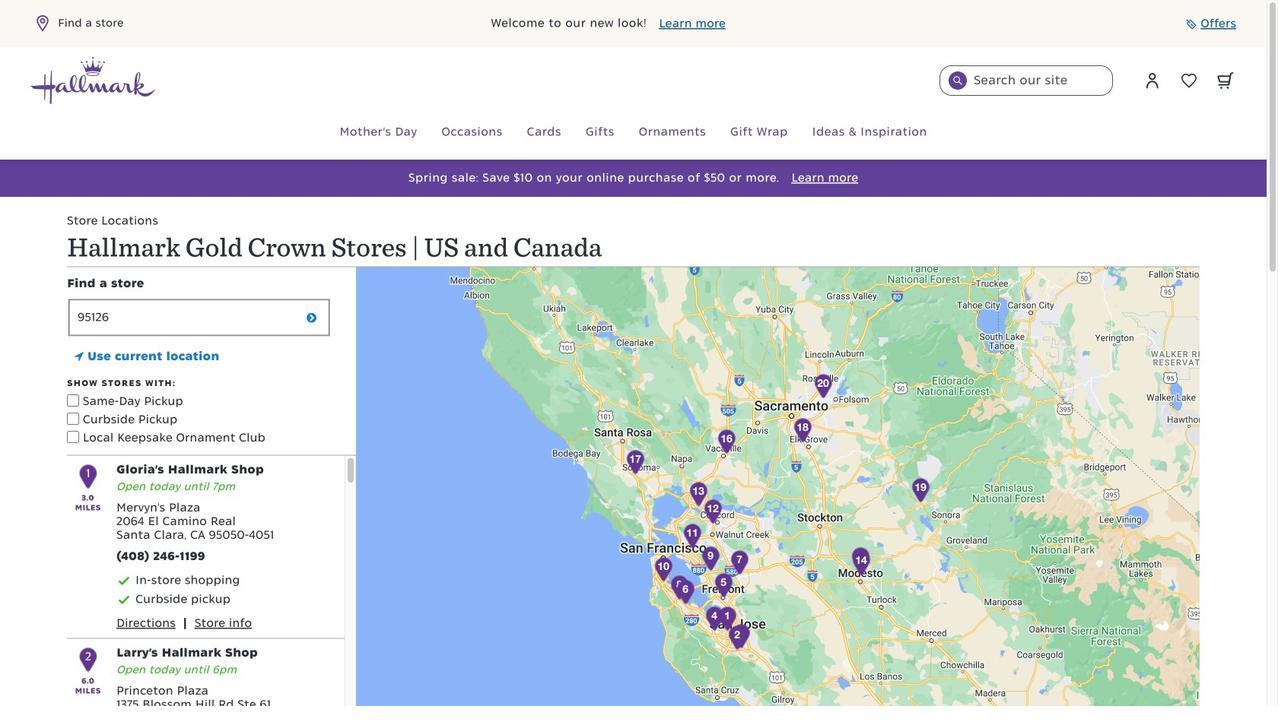 Task type: vqa. For each thing, say whether or not it's contained in the screenshot.
"c"
no



Task type: describe. For each thing, give the bounding box(es) containing it.
1 opening hours for this store element from the top
[[116, 481, 274, 494]]

City, state/province or ZIP/postal code text field
[[70, 301, 329, 335]]

main menu. menu bar
[[30, 105, 1237, 160]]

hallmark logo image
[[30, 57, 155, 104]]

view your cart with 0 items. image
[[1218, 72, 1234, 89]]

Search search field
[[940, 65, 1113, 96]]

location arrow image
[[75, 351, 84, 362]]



Task type: locate. For each thing, give the bounding box(es) containing it.
sign in dropdown menu image
[[1144, 72, 1162, 90]]

form
[[67, 299, 332, 448]]

None checkbox
[[67, 413, 79, 425]]

0 vertical spatial opening hours for this store element
[[116, 481, 274, 494]]

2 opening hours for this store element from the top
[[116, 665, 271, 678]]

None checkbox
[[67, 395, 79, 407], [67, 432, 79, 444], [67, 395, 79, 407], [67, 432, 79, 444]]

opening hours for this store element
[[116, 481, 274, 494], [116, 665, 271, 678]]

search image
[[954, 76, 963, 85]]

1 vertical spatial opening hours for this store element
[[116, 665, 271, 678]]

None search field
[[940, 65, 1113, 96]]



